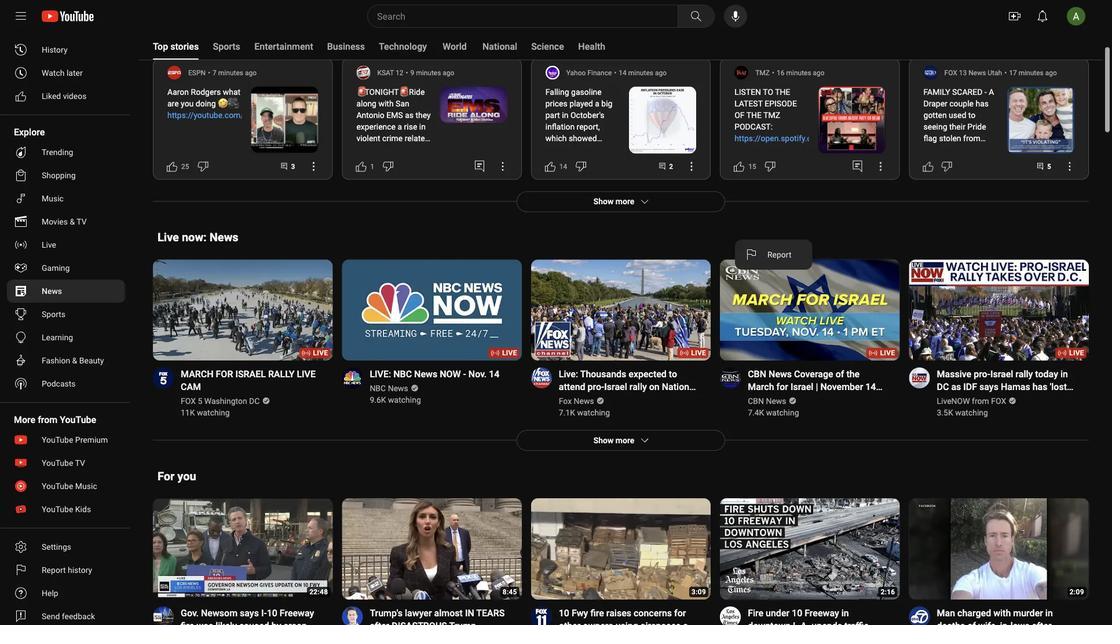 Task type: locate. For each thing, give the bounding box(es) containing it.
live element
[[313, 349, 328, 357], [502, 349, 517, 357], [691, 349, 706, 357], [880, 349, 895, 357], [1069, 349, 1084, 357]]

live link for israel
[[909, 260, 1089, 362]]

1 vertical spatial show more button
[[517, 430, 725, 451]]

cbn news image
[[720, 368, 741, 389]]

november
[[820, 382, 863, 393]]

• left '16'
[[772, 69, 774, 77]]

1 vertical spatial 5
[[198, 397, 202, 406]]

on down expected
[[649, 382, 660, 393]]

+0.3%, down care
[[577, 423, 601, 433]]

1 more from the top
[[616, 197, 634, 207]]

1 horizontal spatial rally
[[1016, 369, 1033, 380]]

2 vertical spatial &
[[72, 356, 77, 365]]

0 vertical spatial show more
[[594, 197, 634, 207]]

1 horizontal spatial energy
[[583, 261, 607, 271]]

related
[[405, 134, 430, 143]]

from inside livenow from fox link
[[972, 397, 989, 406]]

david pakman show image
[[342, 607, 363, 626]]

& for tv
[[70, 217, 75, 226]]

of up down
[[545, 192, 553, 201]]

prices up the unchanged
[[584, 145, 606, 155]]

10 inside 🚨tonight🚨  ride along with san antonio ems as they experience a rise in violent crime related calls. watch leigh waldman's story tonight at 6 and 10 & also on our youtube page
[[415, 169, 424, 178]]

step
[[924, 180, 939, 190]]

nbc up nbc news link on the bottom
[[393, 369, 412, 380]]

on inside 🚨tonight🚨  ride along with san antonio ems as they experience a rise in violent crime related calls. watch leigh waldman's story tonight at 6 and 10 & also on our youtube page
[[381, 180, 390, 190]]

massive pro-israel rally today in dc as idf says hamas has 'lost control of gaza' | livenow from fox by livenow from fox 63,791 views element
[[937, 368, 1075, 418]]

as inside massive pro-israel rally today in dc as idf says hamas has 'lost control of gaza' | livenow from fox
[[951, 382, 961, 393]]

0 horizontal spatial has
[[976, 99, 989, 109]]

along
[[356, 99, 376, 109]]

yoy
[[590, 319, 604, 329]]

11k watching
[[181, 408, 230, 418]]

1 show more text field from the top
[[594, 197, 634, 207]]

october's down changes
[[545, 342, 579, 352]]

0 vertical spatial for
[[545, 227, 556, 236]]

cbn for cbn news coverage of the march for israel | november 14 at 1 pm et
[[748, 369, 766, 380]]

3 live element from the left
[[691, 349, 706, 357]]

sports up espn • 7 minutes ago
[[213, 41, 240, 52]]

1 vertical spatial &
[[70, 217, 75, 226]]

shopping link
[[7, 164, 125, 187], [7, 164, 125, 187]]

2 vertical spatial for
[[674, 608, 686, 619]]

1 horizontal spatial live
[[158, 231, 179, 244]]

a inside 🚨tonight🚨  ride along with san antonio ems as they experience a rise in violent crime related calls. watch leigh waldman's story tonight at 6 and 10 & also on our youtube page
[[398, 122, 402, 132]]

youtube tv
[[42, 458, 85, 468]]

0 horizontal spatial nbc
[[370, 384, 386, 393]]

+0.3%, up the 2.5%,
[[566, 354, 589, 364]]

fox down 'hamas'
[[991, 397, 1006, 406]]

raises
[[606, 608, 631, 619]]

2 live element from the left
[[502, 349, 517, 357]]

1 horizontal spatial has
[[1033, 382, 1048, 393]]

to
[[968, 111, 976, 120], [669, 369, 677, 380]]

show more button down "cost" on the right of page
[[517, 191, 725, 212]]

month up other on the bottom
[[545, 308, 569, 317]]

0 vertical spatial sports
[[213, 41, 240, 52]]

1 vertical spatial tmz
[[764, 111, 780, 120]]

as left drop
[[545, 180, 554, 190]]

0 vertical spatial month
[[595, 169, 618, 178]]

it
[[986, 169, 990, 178]]

rally inside live: thousands expected to attend pro-israel rally on national mall
[[629, 382, 647, 393]]

to up pride
[[968, 111, 976, 120]]

& right movies
[[70, 217, 75, 226]]

1 vertical spatial october's
[[545, 342, 579, 352]]

watching down nbc news link on the bottom
[[388, 395, 421, 405]]

0 horizontal spatial 1
[[370, 163, 374, 171]]

1 horizontal spatial at
[[748, 394, 756, 405]]

1 vertical spatial show more
[[594, 436, 634, 446]]

abc7 image
[[909, 607, 930, 626]]

latest
[[158, 29, 190, 43]]

send feedback
[[42, 612, 95, 622]]

unchanged
[[565, 157, 605, 167]]

5 live element from the left
[[1069, 349, 1084, 357]]

rally
[[268, 369, 294, 380]]

further.
[[941, 180, 967, 190]]

music link
[[7, 187, 125, 210], [7, 187, 125, 210]]

0 vertical spatial report
[[767, 250, 792, 260]]

as for 🚨tonight🚨
[[405, 111, 414, 120]]

technology
[[379, 41, 427, 52]]

more down "cost" on the right of page
[[616, 197, 634, 207]]

to inside live: thousands expected to attend pro-israel rally on national mall
[[669, 369, 677, 380]]

falling
[[545, 88, 569, 97]]

leigh
[[402, 145, 422, 155]]

1 vertical spatial you
[[177, 470, 196, 483]]

live: nbc news now - nov. 14
[[370, 369, 500, 380]]

national
[[482, 41, 517, 52], [662, 382, 697, 393]]

2 show from the top
[[594, 436, 614, 446]]

the inside cbn news coverage of the march for israel | november 14 at 1 pm et
[[846, 369, 860, 380]]

1
[[370, 163, 374, 171], [758, 394, 764, 405]]

youtube inside 🚨tonight🚨  ride along with san antonio ems as they experience a rise in violent crime related calls. watch leigh waldman's story tonight at 6 and 10 & also on our youtube page
[[356, 192, 388, 201]]

1 horizontal spatial 5
[[1047, 163, 1051, 171]]

using
[[615, 620, 638, 626]]

youtube for youtube kids
[[42, 505, 73, 514]]

| right gaza'
[[1004, 394, 1006, 405]]

1 show more button from the top
[[517, 191, 725, 212]]

tmz left '16'
[[755, 69, 770, 77]]

on left our
[[381, 180, 390, 190]]

2 text field
[[669, 163, 673, 171]]

0 horizontal spatial music
[[42, 194, 64, 203]]

| inside massive pro-israel rally today in dc as idf says hamas has 'lost control of gaza' | livenow from fox
[[1004, 394, 1006, 405]]

cbn news coverage of the march for israel | november 14 at 1 pm et link
[[748, 368, 886, 405]]

podcasts
[[42, 379, 76, 389]]

of up november
[[836, 369, 844, 380]]

arson
[[283, 620, 307, 626]]

news down gaming
[[42, 286, 62, 296]]

7.1k
[[559, 408, 575, 418]]

youtube tv link
[[7, 452, 125, 475], [7, 452, 125, 475]]

stories
[[170, 41, 199, 52]]

1 vertical spatial sports
[[42, 310, 65, 319]]

0 horizontal spatial energy
[[555, 192, 579, 201]]

within
[[545, 261, 567, 271]]

owners
[[583, 620, 613, 626]]

1 vertical spatial watch
[[377, 145, 400, 155]]

2 more from the top
[[616, 436, 634, 446]]

trump's
[[370, 608, 403, 619]]

the up trespassers
[[924, 157, 935, 167]]

5 minutes from the left
[[1019, 69, 1044, 77]]

live link
[[7, 233, 125, 257], [7, 233, 125, 257]]

ksat 12 image
[[356, 66, 370, 80]]

10 inside fire under 10 freeway in downtown l.a. upends traffi
[[792, 608, 802, 619]]

0 horizontal spatial the
[[746, 111, 762, 120]]

1 show more from the top
[[594, 197, 634, 207]]

1 horizontal spatial pro-
[[974, 369, 990, 380]]

0 horizontal spatial national
[[482, 41, 517, 52]]

0 vertical spatial on
[[381, 180, 390, 190]]

for down figure.
[[545, 227, 556, 236]]

fox 5 washington dc image
[[153, 368, 174, 389]]

music
[[42, 194, 64, 203], [75, 482, 97, 491]]

1 horizontal spatial israel
[[791, 382, 813, 393]]

in up 'lost
[[1061, 369, 1068, 380]]

the up episode
[[775, 88, 790, 97]]

1 vertical spatial has
[[1033, 382, 1048, 393]]

at left 6
[[384, 169, 391, 178]]

0 vertical spatial fire
[[590, 608, 604, 619]]

livenow down 'hamas'
[[1009, 394, 1047, 405]]

by
[[272, 620, 281, 626]]

for up airspaces
[[674, 608, 686, 619]]

in down mom,
[[578, 331, 585, 340]]

17
[[1009, 69, 1017, 77]]

hamas
[[1001, 382, 1030, 393]]

live element for cbn news coverage of the march for israel | november 14 at 1 pm et
[[880, 349, 895, 357]]

in right part
[[562, 111, 568, 120]]

3:09 link
[[531, 499, 711, 601]]

Search text field
[[377, 9, 675, 24]]

0 horizontal spatial to
[[669, 369, 677, 380]]

doing
[[196, 99, 216, 109]]

1 horizontal spatial to
[[968, 111, 976, 120]]

settings link
[[7, 536, 125, 559], [7, 536, 125, 559]]

& inside 🚨tonight🚨  ride along with san antonio ems as they experience a rise in violent crime related calls. watch leigh waldman's story tonight at 6 and 10 & also on our youtube page
[[356, 180, 361, 190]]

live link for israel
[[153, 260, 333, 362]]

4 live link from the left
[[720, 260, 900, 362]]

0 horizontal spatial for
[[545, 227, 556, 236]]

for up et
[[776, 382, 788, 393]]

gotten
[[924, 111, 947, 120]]

were up month-
[[600, 227, 617, 236]]

1 vertical spatial were
[[600, 227, 617, 236]]

freeway inside gov. newsom says i-10 freeway fire was likely caused by arson
[[280, 608, 314, 619]]

food
[[545, 354, 564, 364]]

gas
[[570, 215, 584, 224]]

of inside massive pro-israel rally today in dc as idf says hamas has 'lost control of gaza' | livenow from fox
[[968, 394, 977, 405]]

live
[[158, 231, 179, 244], [42, 240, 56, 250]]

0 vertical spatial to
[[968, 111, 976, 120]]

to right expected
[[669, 369, 677, 380]]

consumers
[[558, 227, 598, 236]]

2 vertical spatial as
[[951, 382, 961, 393]]

1 live element from the left
[[313, 349, 328, 357]]

more for latest news posts
[[616, 197, 634, 207]]

4 ago from the left
[[813, 69, 825, 77]]

more from youtube
[[14, 414, 96, 425]]

2 show more text field from the top
[[594, 436, 634, 446]]

you right for
[[177, 470, 196, 483]]

watching for thousands
[[577, 408, 610, 418]]

0 vertical spatial show
[[594, 197, 614, 207]]

0 horizontal spatial 5
[[198, 397, 202, 406]]

10 up l.a.
[[792, 608, 802, 619]]

watching for nbc
[[388, 395, 421, 405]]

0 vertical spatial says
[[980, 382, 999, 393]]

2 horizontal spatial as
[[951, 382, 961, 393]]

1 vertical spatial national
[[662, 382, 697, 393]]

nbc up 9.6k
[[370, 384, 386, 393]]

3 live link from the left
[[531, 260, 711, 362]]

live link for expected
[[531, 260, 711, 362]]

watching down et
[[766, 408, 799, 418]]

youtube premium
[[42, 435, 108, 445]]

None search field
[[346, 5, 717, 28]]

as for massive
[[951, 382, 961, 393]]

ems
[[386, 111, 403, 120]]

& left beauty
[[72, 356, 77, 365]]

0 horizontal spatial rally
[[629, 382, 647, 393]]

youtube down 'also'
[[356, 192, 388, 201]]

1 vertical spatial report
[[42, 566, 66, 575]]

2 live link from the left
[[342, 260, 522, 362]]

1 vertical spatial fire
[[181, 620, 194, 626]]

5 live link from the left
[[909, 260, 1089, 362]]

a right it
[[992, 169, 997, 178]]

1 horizontal spatial dc
[[937, 382, 949, 393]]

1 cbn from the top
[[748, 369, 766, 380]]

show more
[[594, 197, 634, 207], [594, 436, 634, 446]]

their down used
[[949, 122, 965, 132]]

livenow from fox link
[[937, 396, 1007, 407]]

rally down expected
[[629, 382, 647, 393]]

0 horizontal spatial dc
[[249, 397, 260, 406]]

were down consumer
[[545, 157, 563, 167]]

15 likes element
[[748, 161, 756, 172]]

1 vertical spatial their
[[924, 145, 940, 155]]

cbn news
[[748, 397, 786, 406]]

1 vertical spatial to
[[669, 369, 677, 380]]

and inside 🚨tonight🚨  ride along with san antonio ems as they experience a rise in violent crime related calls. watch leigh waldman's story tonight at 6 and 10 & also on our youtube page
[[399, 169, 413, 178]]

nbc news
[[370, 384, 408, 393]]

show more for live now: news
[[594, 436, 634, 446]]

0 horizontal spatial and
[[399, 169, 413, 178]]

crime
[[382, 134, 403, 143]]

1 horizontal spatial says
[[980, 382, 999, 393]]

1 horizontal spatial sports
[[213, 41, 240, 52]]

1 vertical spatial on
[[649, 382, 660, 393]]

posts
[[223, 29, 252, 43]]

1 vertical spatial for
[[776, 382, 788, 393]]

10 inside gov. newsom says i-10 freeway fire was likely caused by arson
[[267, 608, 277, 619]]

kcal news image
[[153, 607, 174, 626]]

2 minutes, 16 seconds element
[[881, 588, 895, 596]]

show more text field down 7.1k watching
[[594, 436, 634, 446]]

weekend,
[[937, 157, 971, 167]]

1 vertical spatial as
[[545, 180, 554, 190]]

liked videos link
[[7, 85, 125, 108], [7, 85, 125, 108]]

show for latest news posts
[[594, 197, 614, 207]]

of down idf
[[968, 394, 977, 405]]

a left rise
[[398, 122, 402, 132]]

5 • from the left
[[1004, 69, 1007, 77]]

0 horizontal spatial fire
[[181, 620, 194, 626]]

1 vertical spatial pro-
[[588, 382, 604, 393]]

1 left pm
[[758, 394, 764, 405]]

show more down 7.1k watching
[[594, 436, 634, 446]]

1 horizontal spatial for
[[674, 608, 686, 619]]

now
[[440, 369, 461, 380]]

man charged with murder in deaths of wife, in-laws after torso found in encino by abc7 65,373 views 17 hours ago 2 minutes, 9 seconds element
[[937, 607, 1075, 626]]

services
[[545, 423, 575, 433]]

cbn news coverage of the march for israel | november 14 at 1 pm et by cbn news 11,381 views element
[[748, 368, 886, 405]]

2 show more button from the top
[[517, 430, 725, 451]]

dc up control
[[937, 382, 949, 393]]

antonio
[[356, 111, 384, 120]]

march for israel rally live cam by fox 5 washington dc 26,352 views element
[[181, 368, 319, 393]]

cbn inside cbn news coverage of the march for israel | november 14 at 1 pm et
[[748, 369, 766, 380]]

14 right november
[[866, 382, 876, 393]]

watching down fox news link
[[577, 408, 610, 418]]

livenow up 3.5k
[[937, 397, 970, 406]]

for
[[545, 227, 556, 236], [776, 382, 788, 393], [674, 608, 686, 619]]

youtube up youtube music
[[42, 458, 73, 468]]

fire up owners
[[590, 608, 604, 619]]

7 minutes ago link
[[213, 68, 257, 78]]

tab list
[[153, 32, 606, 60]]

2 minutes from the left
[[416, 69, 441, 77]]

9.6k
[[370, 395, 386, 405]]

2 cbn from the top
[[748, 397, 764, 406]]

cbn for cbn news
[[748, 397, 764, 406]]

stolen
[[939, 134, 961, 143]]

and right 6
[[399, 169, 413, 178]]

tv right movies
[[77, 217, 87, 226]]

youtube left kids
[[42, 505, 73, 514]]

freeway
[[280, 608, 314, 619], [805, 608, 839, 619]]

1 freeway from the left
[[280, 608, 314, 619]]

0 vertical spatial with
[[378, 99, 394, 109]]

more
[[14, 414, 35, 425]]

- inside live: nbc news now - nov. 14 by nbc news 105,282 views element
[[463, 369, 466, 380]]

0 vertical spatial pro-
[[974, 369, 990, 380]]

livenow from fox image
[[909, 368, 930, 389]]

listen
[[735, 88, 761, 97]]

report element
[[767, 249, 792, 261]]

live for live: thousands expected to attend pro-israel rally on national mall
[[691, 349, 706, 357]]

10 up other
[[559, 608, 569, 619]]

• left "7"
[[208, 69, 210, 77]]

listen to the latest episode of the tmz podcast: https://open.spotify.com/episode/07ma...
[[735, 88, 885, 143]]

tmz inside listen to the latest episode of the tmz podcast: https://open.spotify.com/episode/07ma...
[[764, 111, 780, 120]]

0 horizontal spatial report
[[42, 566, 66, 575]]

4 live element from the left
[[880, 349, 895, 357]]

march
[[748, 382, 774, 393]]

rally up 'hamas'
[[1016, 369, 1033, 380]]

0 vertical spatial rally
[[1016, 369, 1033, 380]]

0 vertical spatial the
[[775, 88, 790, 97]]

show more text field for live now: news
[[594, 436, 634, 446]]

1 vertical spatial rally
[[629, 382, 647, 393]]

as down "massive"
[[951, 382, 961, 393]]

month up "cost" on the right of page
[[595, 169, 618, 178]]

1 horizontal spatial freeway
[[805, 608, 839, 619]]

after
[[370, 620, 389, 626]]

from down 'lost
[[1049, 394, 1069, 405]]

minutes right 17 on the top right of the page
[[1019, 69, 1044, 77]]

fwy
[[572, 608, 588, 619]]

12
[[396, 69, 403, 77]]

1 vertical spatial the
[[746, 111, 762, 120]]

music up kids
[[75, 482, 97, 491]]

fox 11 los angeles image
[[531, 607, 552, 626]]

fire under 10 freeway in downtown l.a. upends traffi link
[[748, 607, 886, 626]]

10 fwy fire raises concerns for other owners using airspaces a link
[[559, 607, 697, 626]]

explore
[[14, 127, 45, 138]]

live link for coverage
[[720, 260, 900, 362]]

1 vertical spatial |
[[1004, 394, 1006, 405]]

10 fwy fire raises concerns for other owners using airspaces as closets under freeways by fox 11 los angeles 20,306 views 17 hours ago 3 minutes, 9 seconds element
[[559, 607, 697, 626]]

show down "cost" on the right of page
[[594, 197, 614, 207]]

0 vertical spatial you
[[181, 99, 194, 109]]

live for march for israel rally live cam
[[313, 349, 328, 357]]

over-
[[545, 250, 563, 259]]

prices down falling
[[545, 99, 567, 109]]

almost
[[434, 608, 463, 619]]

has down scared at the right top of the page
[[976, 99, 989, 109]]

3 ago from the left
[[655, 69, 667, 77]]

1 show from the top
[[594, 197, 614, 207]]

0 vertical spatial &
[[356, 180, 361, 190]]

1 horizontal spatial with
[[993, 608, 1011, 619]]

5.3%
[[545, 296, 563, 306]]

fire inside gov. newsom says i-10 freeway fire was likely caused by arson
[[181, 620, 194, 626]]

gaza'
[[979, 394, 1002, 405]]

watching down livenow from fox link at the bottom right of the page
[[955, 408, 988, 418]]

22 minutes, 48 seconds element
[[309, 588, 328, 596]]

1 vertical spatial +0.3%,
[[573, 377, 596, 387]]

at up 7.4k
[[748, 394, 756, 405]]

movies & tv link
[[7, 210, 125, 233], [7, 210, 125, 233]]

0 vertical spatial and
[[399, 169, 413, 178]]

energy down drop
[[555, 192, 579, 201]]

report inside option
[[767, 250, 792, 260]]

as
[[405, 111, 414, 120], [545, 180, 554, 190], [951, 382, 961, 393]]

dc down the march for israel rally live cam by fox 5 washington dc 26,352 views element
[[249, 397, 260, 406]]

watching for for
[[197, 408, 230, 418]]

ksat 12 link
[[377, 68, 403, 78]]

1 live link from the left
[[153, 260, 333, 362]]

send
[[42, 612, 60, 622]]

16 minutes ago link
[[777, 68, 825, 78]]

national down the search text box
[[482, 41, 517, 52]]

with up in-
[[993, 608, 1011, 619]]

cbn up march
[[748, 369, 766, 380]]

2 horizontal spatial israel
[[990, 369, 1013, 380]]

report for report
[[767, 250, 792, 260]]

2 freeway from the left
[[805, 608, 839, 619]]

in down the "they"
[[419, 122, 426, 132]]

report option
[[735, 245, 812, 265]]

as inside 🚨tonight🚨  ride along with san antonio ems as they experience a rise in violent crime related calls. watch leigh waldman's story tonight at 6 and 10 & also on our youtube page
[[405, 111, 414, 120]]

1 horizontal spatial national
[[662, 382, 697, 393]]

for inside falling gasoline prices played a big part in october's inflation report, which showed consumer prices were unchanged over the prior month as a drop in the cost of energy brought down this headline figure.  gas prices for consumers were the biggest month- over-month decliner within the energy index, falling 5% from september and 5.3% from the same month last year. other mom, yoy changes in october's cpi report: food +0.3%, +3.3% energy -2.5%, -4.5% shelter +0.3%, +6.7% apparel +0.1%, +2.6% medical care services +0.3%, -2.0%
[[545, 227, 556, 236]]

2 vertical spatial month
[[545, 308, 569, 317]]

news up march
[[769, 369, 792, 380]]

freeway up upends
[[805, 608, 839, 619]]

live element for live: thousands expected to attend pro-israel rally on national mall
[[691, 349, 706, 357]]

0 vertical spatial energy
[[555, 192, 579, 201]]

pro- up idf
[[974, 369, 990, 380]]

show down 7.1k watching
[[594, 436, 614, 446]]

utah
[[988, 69, 1002, 77]]

minutes right "7"
[[218, 69, 243, 77]]

from inside 'family scared - a draper couple has gotten used to seeing their pride flag stolen from their home, but over the weekend, trespassers took it a step further.'
[[963, 134, 981, 143]]

washington
[[204, 397, 247, 406]]

report history
[[42, 566, 92, 575]]

freeway up arson
[[280, 608, 314, 619]]

watch left later
[[42, 68, 65, 78]]

show more text field down "cost" on the right of page
[[594, 197, 634, 207]]

1 vertical spatial tv
[[75, 458, 85, 468]]

tmz down episode
[[764, 111, 780, 120]]

0 vertical spatial tmz
[[755, 69, 770, 77]]

livenow inside massive pro-israel rally today in dc as idf says hamas has 'lost control of gaza' | livenow from fox
[[1009, 394, 1047, 405]]

fire down gov.
[[181, 620, 194, 626]]

1 horizontal spatial music
[[75, 482, 97, 491]]

2 show more from the top
[[594, 436, 634, 446]]

at inside cbn news coverage of the march for israel | november 14 at 1 pm et
[[748, 394, 756, 405]]

Show more text field
[[594, 197, 634, 207], [594, 436, 634, 446]]

1 horizontal spatial were
[[600, 227, 617, 236]]

0 horizontal spatial |
[[816, 382, 818, 393]]

prices down headline
[[586, 215, 608, 224]]

of inside falling gasoline prices played a big part in october's inflation report, which showed consumer prices were unchanged over the prior month as a drop in the cost of energy brought down this headline figure.  gas prices for consumers were the biggest month- over-month decliner within the energy index, falling 5% from september and 5.3% from the same month last year. other mom, yoy changes in october's cpi report: food +0.3%, +3.3% energy -2.5%, -4.5% shelter +0.3%, +6.7% apparel +0.1%, +2.6% medical care services +0.3%, -2.0%
[[545, 192, 553, 201]]

freeway inside fire under 10 freeway in downtown l.a. upends traffi
[[805, 608, 839, 619]]

0 horizontal spatial live
[[42, 240, 56, 250]]

news up 7.4k watching
[[766, 397, 786, 406]]

headline
[[583, 203, 613, 213]]

over inside falling gasoline prices played a big part in october's inflation report, which showed consumer prices were unchanged over the prior month as a drop in the cost of energy brought down this headline figure.  gas prices for consumers were the biggest month- over-month decliner within the energy index, falling 5% from september and 5.3% from the same month last year. other mom, yoy changes in october's cpi report: food +0.3%, +3.3% energy -2.5%, -4.5% shelter +0.3%, +6.7% apparel +0.1%, +2.6% medical care services +0.3%, -2.0%
[[545, 169, 561, 178]]

a
[[595, 99, 599, 109], [398, 122, 402, 132], [992, 169, 997, 178], [556, 180, 561, 190]]

finance
[[588, 69, 612, 77]]

0 horizontal spatial freeway
[[280, 608, 314, 619]]

0 horizontal spatial were
[[545, 157, 563, 167]]



Task type: vqa. For each thing, say whether or not it's contained in the screenshot.
subscribe text box
no



Task type: describe. For each thing, give the bounding box(es) containing it.
3:09
[[692, 588, 706, 596]]

- inside 'family scared - a draper couple has gotten used to seeing their pride flag stolen from their home, but over the weekend, trespassers took it a step further.'
[[985, 88, 987, 97]]

says inside massive pro-israel rally today in dc as idf says hamas has 'lost control of gaza' | livenow from fox
[[980, 382, 999, 393]]

🚨tonight🚨
[[356, 88, 407, 97]]

but
[[966, 145, 977, 155]]

🎥
[[228, 99, 236, 109]]

0 vertical spatial tv
[[77, 217, 87, 226]]

0 horizontal spatial livenow
[[937, 397, 970, 406]]

live inside march for israel rally live cam
[[297, 369, 316, 380]]

2 vertical spatial +0.3%,
[[577, 423, 601, 433]]

+2.6%
[[571, 400, 593, 410]]

entertainment
[[254, 41, 313, 52]]

2 • from the left
[[406, 69, 408, 77]]

0 vertical spatial national
[[482, 41, 517, 52]]

show more button for latest news posts
[[517, 191, 725, 212]]

0 vertical spatial prices
[[545, 99, 567, 109]]

3 • from the left
[[614, 69, 616, 77]]

14 down consumer
[[559, 163, 567, 171]]

news inside cbn news coverage of the march for israel | november 14 at 1 pm et
[[769, 369, 792, 380]]

news left now in the left bottom of the page
[[414, 369, 437, 380]]

march
[[181, 369, 213, 380]]

the up year.
[[584, 296, 595, 306]]

you inside the aaron rodgers what are you doing 🤣  🎥 https://youtube.com/shorts/o2enysfzp3k
[[181, 99, 194, 109]]

massive pro-israel rally today in dc as idf says hamas has 'lost control of gaza' | livenow from fox link
[[937, 368, 1075, 418]]

14 inside cbn news coverage of the march for israel | november 14 at 1 pm et
[[866, 382, 876, 393]]

likely
[[216, 620, 237, 626]]

of inside man charged with murder in deaths of wife, in-laws afte
[[967, 620, 976, 626]]

shelter
[[545, 377, 571, 387]]

fox 13 news utah image
[[924, 66, 937, 80]]

fire under 10 freeway in downtown l.a. upends traffic with no reopening in sight by los angeles times 133,793 views 22 hours ago 2 minutes, 16 seconds element
[[748, 607, 886, 626]]

played
[[569, 99, 593, 109]]

live for live now: news
[[158, 231, 179, 244]]

0 vertical spatial their
[[949, 122, 965, 132]]

4 • from the left
[[772, 69, 774, 77]]

ksat
[[377, 69, 394, 77]]

in inside 🚨tonight🚨  ride along with san antonio ems as they experience a rise in violent crime related calls. watch leigh waldman's story tonight at 6 and 10 & also on our youtube page
[[419, 122, 426, 132]]

over inside 'family scared - a draper couple has gotten used to seeing their pride flag stolen from their home, but over the weekend, trespassers took it a step further.'
[[979, 145, 995, 155]]

a inside 'family scared - a draper couple has gotten used to seeing their pride flag stolen from their home, but over the weekend, trespassers took it a step further.'
[[992, 169, 997, 178]]

1 • from the left
[[208, 69, 210, 77]]

for inside 10 fwy fire raises concerns for other owners using airspaces a
[[674, 608, 686, 619]]

from right more
[[38, 414, 57, 425]]

fox left 13
[[944, 69, 957, 77]]

0 vertical spatial 1
[[370, 163, 374, 171]]

0 horizontal spatial sports
[[42, 310, 65, 319]]

1 vertical spatial prices
[[584, 145, 606, 155]]

for inside cbn news coverage of the march for israel | november 14 at 1 pm et
[[776, 382, 788, 393]]

3
[[291, 163, 295, 171]]

prior
[[576, 169, 593, 178]]

live: thousands expected to attend pro-israel rally on national mall by fox news 27,638 views element
[[559, 368, 697, 405]]

0 vertical spatial were
[[545, 157, 563, 167]]

flag
[[924, 134, 937, 143]]

airspaces
[[641, 620, 681, 626]]

top stories
[[153, 41, 199, 52]]

with inside 🚨tonight🚨  ride along with san antonio ems as they experience a rise in violent crime related calls. watch leigh waldman's story tonight at 6 and 10 & also on our youtube page
[[378, 99, 394, 109]]

a left the big
[[595, 99, 599, 109]]

1 horizontal spatial the
[[775, 88, 790, 97]]

0 vertical spatial +0.3%,
[[566, 354, 589, 364]]

fox news image
[[531, 368, 552, 389]]

experience
[[356, 122, 396, 132]]

5%
[[593, 273, 603, 282]]

ride
[[409, 88, 425, 97]]

in
[[465, 608, 474, 619]]

rise
[[404, 122, 417, 132]]

from inside massive pro-israel rally today in dc as idf says hamas has 'lost control of gaza' | livenow from fox
[[1049, 394, 1069, 405]]

has inside 'family scared - a draper couple has gotten used to seeing their pride flag stolen from their home, but over the weekend, trespassers took it a step further.'
[[976, 99, 989, 109]]

3 text field
[[291, 163, 295, 171]]

watch inside 🚨tonight🚨  ride along with san antonio ems as they experience a rise in violent crime related calls. watch leigh waldman's story tonight at 6 and 10 & also on our youtube page
[[377, 145, 400, 155]]

0 vertical spatial nbc
[[393, 369, 412, 380]]

movies & tv
[[42, 217, 87, 226]]

yahoo finance • 14 minutes ago
[[566, 69, 667, 77]]

show more button for live now: news
[[517, 430, 725, 451]]

the inside 'family scared - a draper couple has gotten used to seeing their pride flag stolen from their home, but over the weekend, trespassers took it a step further.'
[[924, 157, 935, 167]]

trump's lawyer almost in tears after disastrous trump testimony by david pakman show 507,025 views 6 days ago 8 minutes, 45 seconds element
[[370, 607, 508, 626]]

in inside man charged with murder in deaths of wife, in-laws afte
[[1045, 608, 1053, 619]]

the up 'brought'
[[589, 180, 601, 190]]

2.5%,
[[574, 366, 593, 375]]

live for live: nbc news now - nov. 14
[[502, 349, 517, 357]]

live: nbc news now - nov. 14 link
[[370, 368, 500, 381]]

page
[[390, 192, 408, 201]]

yahoo finance image
[[545, 66, 559, 80]]

news right now:
[[210, 231, 238, 244]]

figure.
[[545, 215, 568, 224]]

live element for massive pro-israel rally today in dc as idf says hamas has 'lost control of gaza' | livenow from fox
[[1069, 349, 1084, 357]]

live element for march for israel rally live cam
[[313, 349, 328, 357]]

drop
[[563, 180, 579, 190]]

index,
[[545, 273, 566, 282]]

fox up 11k
[[181, 397, 196, 406]]

2 vertical spatial prices
[[586, 215, 608, 224]]

1 vertical spatial month
[[563, 250, 587, 259]]

shopping
[[42, 171, 76, 180]]

other
[[559, 620, 581, 626]]

watching for news
[[766, 408, 799, 418]]

to inside 'family scared - a draper couple has gotten used to seeing their pride flag stolen from their home, but over the weekend, trespassers took it a step further.'
[[968, 111, 976, 120]]

was
[[197, 620, 213, 626]]

news right 13
[[969, 69, 986, 77]]

1 vertical spatial dc
[[249, 397, 260, 406]]

at inside 🚨tonight🚨  ride along with san antonio ems as they experience a rise in violent crime related calls. watch leigh waldman's story tonight at 6 and 10 & also on our youtube page
[[384, 169, 391, 178]]

nov.
[[469, 369, 487, 380]]

espn link
[[188, 68, 206, 78]]

the up the over-
[[545, 238, 557, 248]]

the up drop
[[563, 169, 574, 178]]

report for report history
[[42, 566, 66, 575]]

| inside cbn news coverage of the march for israel | november 14 at 1 pm et
[[816, 382, 818, 393]]

falling gasoline prices played a big part in october's inflation report, which showed consumer prices were unchanged over the prior month as a drop in the cost of energy brought down this headline figure.  gas prices for consumers were the biggest month- over-month decliner within the energy index, falling 5% from september and 5.3% from the same month last year. other mom, yoy changes in october's cpi report: food +0.3%, +3.3% energy -2.5%, -4.5% shelter +0.3%, +6.7% apparel +0.1%, +2.6% medical care services +0.3%, -2.0%
[[545, 88, 620, 445]]

youtube for youtube music
[[42, 482, 73, 491]]

14 right finance
[[619, 69, 627, 77]]

gaming
[[42, 263, 70, 273]]

10 inside 10 fwy fire raises concerns for other owners using airspaces a
[[559, 608, 569, 619]]

3 minutes, 9 seconds element
[[692, 588, 706, 596]]

- right the 2.5%,
[[595, 366, 597, 375]]

7.4k watching
[[748, 408, 799, 418]]

cbn news link
[[748, 396, 787, 407]]

- down services
[[545, 435, 548, 445]]

later
[[67, 68, 83, 78]]

gov. newsom says i-10 freeway fire was likely caused by arson by kcal news 9,400 views 18 hours ago 22 minutes element
[[181, 607, 319, 626]]

- right energy
[[572, 366, 574, 375]]

14 likes element
[[559, 161, 567, 172]]

show more text field for latest news posts
[[594, 197, 634, 207]]

fashion & beauty
[[42, 356, 104, 365]]

man
[[937, 608, 955, 619]]

gov.
[[181, 608, 199, 619]]

wife,
[[978, 620, 998, 626]]

6
[[393, 169, 397, 178]]

a left drop
[[556, 180, 561, 190]]

1 vertical spatial nbc
[[370, 384, 386, 393]]

you
[[14, 21, 30, 32]]

from up 5.3%
[[545, 284, 563, 294]]

1 vertical spatial music
[[75, 482, 97, 491]]

downtown
[[748, 620, 791, 626]]

+6.7%
[[545, 389, 567, 398]]

14 right nov.
[[489, 369, 500, 380]]

https://youtube.com/shorts/o2enysfzp3k link
[[167, 110, 321, 121]]

los angeles times image
[[720, 607, 741, 626]]

fire inside 10 fwy fire raises concerns for other owners using airspaces a
[[590, 608, 604, 619]]

1 inside cbn news coverage of the march for israel | november 14 at 1 pm et
[[758, 394, 764, 405]]

scared
[[952, 88, 983, 97]]

in down prior
[[581, 180, 587, 190]]

biggest
[[559, 238, 586, 248]]

0 vertical spatial 5
[[1047, 163, 1051, 171]]

premium
[[75, 435, 108, 445]]

5 ago from the left
[[1045, 69, 1057, 77]]

in-
[[1000, 620, 1011, 626]]

thousands
[[580, 369, 626, 380]]

the up falling
[[569, 261, 581, 271]]

youtube for youtube premium
[[42, 435, 73, 445]]

on inside live: thousands expected to attend pro-israel rally on national mall
[[649, 382, 660, 393]]

watching for pro-
[[955, 408, 988, 418]]

as inside falling gasoline prices played a big part in october's inflation report, which showed consumer prices were unchanged over the prior month as a drop in the cost of energy brought down this headline figure.  gas prices for consumers were the biggest month- over-month decliner within the energy index, falling 5% from september and 5.3% from the same month last year. other mom, yoy changes in october's cpi report: food +0.3%, +3.3% energy -2.5%, -4.5% shelter +0.3%, +6.7% apparel +0.1%, +2.6% medical care services +0.3%, -2.0%
[[545, 180, 554, 190]]

5 text field
[[1047, 163, 1051, 171]]

7
[[213, 69, 217, 77]]

1 like element
[[370, 161, 374, 172]]

aaron
[[167, 88, 189, 97]]

down
[[545, 203, 565, 213]]

of inside cbn news coverage of the march for israel | november 14 at 1 pm et
[[836, 369, 844, 380]]

1 minutes from the left
[[218, 69, 243, 77]]

live element for live: nbc news now - nov. 14
[[502, 349, 517, 357]]

israel inside live: thousands expected to attend pro-israel rally on national mall
[[604, 382, 627, 393]]

live for live
[[42, 240, 56, 250]]

draper
[[924, 99, 947, 109]]

25 likes element
[[181, 161, 189, 172]]

live:
[[370, 369, 391, 380]]

fox news
[[559, 397, 594, 406]]

man charged with murder in deaths of wife, in-laws afte link
[[937, 607, 1075, 626]]

rally inside massive pro-israel rally today in dc as idf says hamas has 'lost control of gaza' | livenow from fox
[[1016, 369, 1033, 380]]

tab list containing top stories
[[153, 32, 606, 60]]

0 vertical spatial october's
[[571, 111, 604, 120]]

espn • 7 minutes ago
[[188, 69, 257, 77]]

from up last
[[565, 296, 582, 306]]

ksat 12 • 9 minutes ago
[[377, 69, 454, 77]]

nbc news image
[[342, 368, 363, 389]]

says inside gov. newsom says i-10 freeway fire was likely caused by arson
[[240, 608, 259, 619]]

falling
[[568, 273, 591, 282]]

0 vertical spatial watch
[[42, 68, 65, 78]]

for
[[158, 470, 175, 483]]

8 minutes, 45 seconds element
[[503, 588, 517, 596]]

2:09 link
[[909, 499, 1089, 601]]

live for cbn news coverage of the march for israel | november 14 at 1 pm et
[[880, 349, 895, 357]]

1 vertical spatial energy
[[583, 261, 607, 271]]

live: nbc news now - nov. 14 by nbc news 105,282 views element
[[370, 368, 500, 381]]

with inside man charged with murder in deaths of wife, in-laws afte
[[993, 608, 1011, 619]]

2 minutes, 9 seconds element
[[1070, 588, 1084, 596]]

youtube up youtube premium
[[60, 414, 96, 425]]

has inside massive pro-israel rally today in dc as idf says hamas has 'lost control of gaza' | livenow from fox
[[1033, 382, 1048, 393]]

2:16
[[881, 588, 895, 596]]

avatar image image
[[1067, 7, 1085, 25]]

pro- inside live: thousands expected to attend pro-israel rally on national mall
[[588, 382, 604, 393]]

liked
[[42, 91, 61, 101]]

beauty
[[79, 356, 104, 365]]

live link for news
[[342, 260, 522, 362]]

8:45
[[503, 588, 517, 596]]

news up 7.1k watching
[[574, 397, 594, 406]]

report:
[[596, 342, 620, 352]]

2 ago from the left
[[443, 69, 454, 77]]

0 vertical spatial music
[[42, 194, 64, 203]]

dc inside massive pro-israel rally today in dc as idf says hamas has 'lost control of gaza' | livenow from fox
[[937, 382, 949, 393]]

pro- inside massive pro-israel rally today in dc as idf says hamas has 'lost control of gaza' | livenow from fox
[[974, 369, 990, 380]]

3 minutes from the left
[[628, 69, 653, 77]]

in inside massive pro-israel rally today in dc as idf says hamas has 'lost control of gaza' | livenow from fox
[[1061, 369, 1068, 380]]

show more for latest news posts
[[594, 197, 634, 207]]

consumer
[[545, 145, 582, 155]]

cpi
[[581, 342, 594, 352]]

israel inside cbn news coverage of the march for israel | november 14 at 1 pm et
[[791, 382, 813, 393]]

1 ago from the left
[[245, 69, 257, 77]]

national inside live: thousands expected to attend pro-israel rally on national mall
[[662, 382, 697, 393]]

live for massive pro-israel rally today in dc as idf says hamas has 'lost control of gaza' | livenow from fox
[[1069, 349, 1084, 357]]

israel inside massive pro-israel rally today in dc as idf says hamas has 'lost control of gaza' | livenow from fox
[[990, 369, 1013, 380]]

news up 9.6k watching
[[388, 384, 408, 393]]

settings
[[42, 542, 71, 552]]

fox inside massive pro-israel rally today in dc as idf says hamas has 'lost control of gaza' | livenow from fox
[[937, 407, 954, 418]]

in inside fire under 10 freeway in downtown l.a. upends traffi
[[841, 608, 849, 619]]

today
[[1035, 369, 1058, 380]]

latest
[[735, 99, 763, 109]]

& for beauty
[[72, 356, 77, 365]]

decliner
[[589, 250, 617, 259]]

more for live now: news
[[616, 436, 634, 446]]

feedback
[[62, 612, 95, 622]]

tears
[[476, 608, 505, 619]]

0 horizontal spatial their
[[924, 145, 940, 155]]

show for live now: news
[[594, 436, 614, 446]]

youtube for youtube tv
[[42, 458, 73, 468]]

tmz image
[[735, 66, 748, 80]]

and inside falling gasoline prices played a big part in october's inflation report, which showed consumer prices were unchanged over the prior month as a drop in the cost of energy brought down this headline figure.  gas prices for consumers were the biggest month- over-month decliner within the energy index, falling 5% from september and 5.3% from the same month last year. other mom, yoy changes in october's cpi report: food +0.3%, +3.3% energy -2.5%, -4.5% shelter +0.3%, +6.7% apparel +0.1%, +2.6% medical care services +0.3%, -2.0%
[[606, 284, 619, 294]]

espn image
[[167, 66, 181, 80]]

4 minutes from the left
[[786, 69, 811, 77]]



